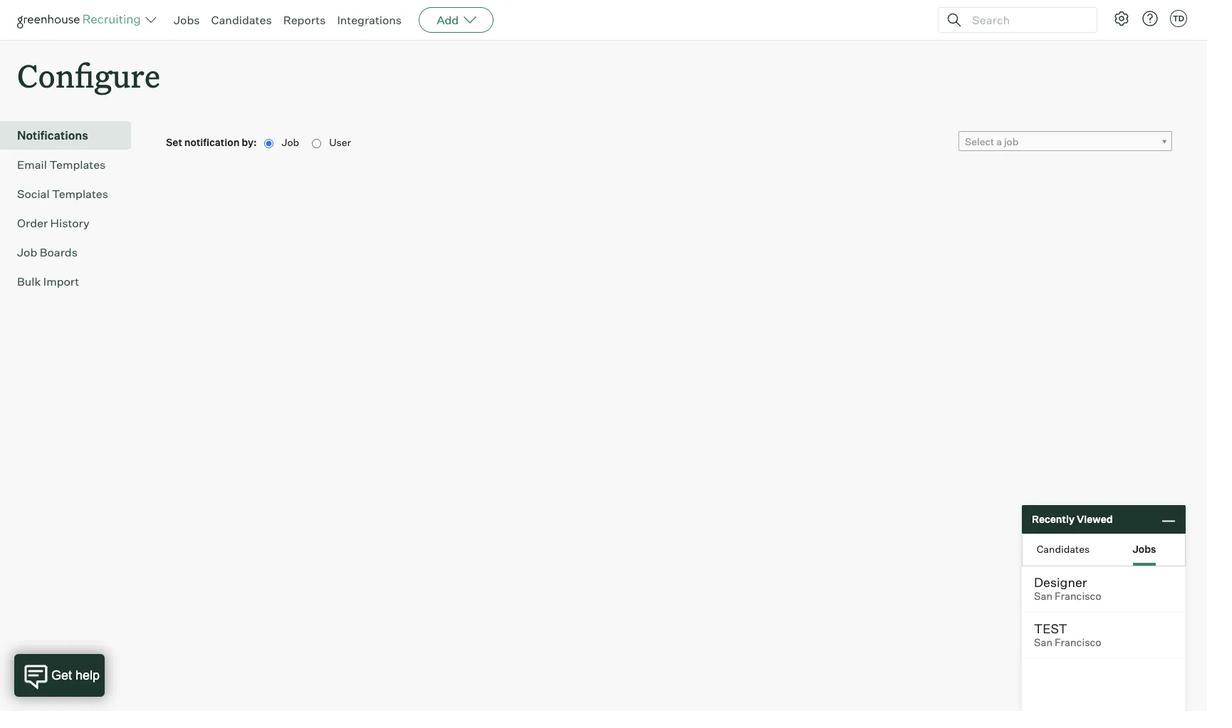 Task type: vqa. For each thing, say whether or not it's contained in the screenshot.
software
no



Task type: locate. For each thing, give the bounding box(es) containing it.
francisco inside test san francisco
[[1055, 636, 1102, 649]]

0 vertical spatial francisco
[[1055, 590, 1102, 603]]

greenhouse recruiting image
[[17, 11, 145, 29]]

import
[[43, 274, 79, 289]]

1 vertical spatial jobs
[[1133, 543, 1157, 555]]

integrations link
[[337, 13, 402, 27]]

bulk import
[[17, 274, 79, 289]]

templates up social templates link at left
[[49, 158, 106, 172]]

templates inside email templates link
[[49, 158, 106, 172]]

User radio
[[312, 139, 321, 148]]

job boards link
[[17, 244, 125, 261]]

job
[[282, 136, 302, 148], [17, 245, 37, 259]]

boards
[[40, 245, 78, 259]]

0 horizontal spatial job
[[17, 245, 37, 259]]

job right job option
[[282, 136, 302, 148]]

by:
[[242, 136, 257, 148]]

recently
[[1032, 513, 1075, 525]]

tab list
[[1023, 534, 1186, 566]]

order history link
[[17, 215, 125, 232]]

candidates right the jobs link
[[211, 13, 272, 27]]

francisco down designer san francisco
[[1055, 636, 1102, 649]]

san down designer san francisco
[[1035, 636, 1053, 649]]

order history
[[17, 216, 90, 230]]

0 horizontal spatial candidates
[[211, 13, 272, 27]]

1 vertical spatial job
[[17, 245, 37, 259]]

1 vertical spatial san
[[1035, 636, 1053, 649]]

1 vertical spatial candidates
[[1037, 543, 1090, 555]]

job for job boards
[[17, 245, 37, 259]]

0 vertical spatial jobs
[[174, 13, 200, 27]]

candidates
[[211, 13, 272, 27], [1037, 543, 1090, 555]]

select
[[965, 136, 995, 148]]

francisco
[[1055, 590, 1102, 603], [1055, 636, 1102, 649]]

jobs
[[174, 13, 200, 27], [1133, 543, 1157, 555]]

francisco inside designer san francisco
[[1055, 590, 1102, 603]]

francisco for test
[[1055, 636, 1102, 649]]

san inside test san francisco
[[1035, 636, 1053, 649]]

1 horizontal spatial job
[[282, 136, 302, 148]]

san inside designer san francisco
[[1035, 590, 1053, 603]]

test
[[1035, 621, 1068, 636]]

templates up order history 'link'
[[52, 187, 108, 201]]

0 vertical spatial san
[[1035, 590, 1053, 603]]

0 vertical spatial job
[[282, 136, 302, 148]]

email
[[17, 158, 47, 172]]

1 francisco from the top
[[1055, 590, 1102, 603]]

email templates link
[[17, 156, 125, 173]]

reports
[[283, 13, 326, 27]]

integrations
[[337, 13, 402, 27]]

candidates down recently viewed
[[1037, 543, 1090, 555]]

a
[[997, 136, 1002, 148]]

select a job link
[[959, 131, 1173, 152]]

notifications
[[17, 128, 88, 143]]

0 vertical spatial templates
[[49, 158, 106, 172]]

1 san from the top
[[1035, 590, 1053, 603]]

job up the bulk
[[17, 245, 37, 259]]

templates inside social templates link
[[52, 187, 108, 201]]

Job radio
[[265, 139, 274, 148]]

templates
[[49, 158, 106, 172], [52, 187, 108, 201]]

reports link
[[283, 13, 326, 27]]

1 horizontal spatial candidates
[[1037, 543, 1090, 555]]

job
[[1005, 136, 1019, 148]]

user
[[329, 136, 351, 148]]

social templates link
[[17, 185, 125, 202]]

templates for email templates
[[49, 158, 106, 172]]

bulk import link
[[17, 273, 125, 290]]

templates for social templates
[[52, 187, 108, 201]]

francisco for designer
[[1055, 590, 1102, 603]]

san up "test"
[[1035, 590, 1053, 603]]

san for test
[[1035, 636, 1053, 649]]

2 san from the top
[[1035, 636, 1053, 649]]

francisco up test san francisco
[[1055, 590, 1102, 603]]

1 vertical spatial francisco
[[1055, 636, 1102, 649]]

social
[[17, 187, 50, 201]]

1 horizontal spatial jobs
[[1133, 543, 1157, 555]]

configure
[[17, 54, 160, 96]]

1 vertical spatial templates
[[52, 187, 108, 201]]

2 francisco from the top
[[1055, 636, 1102, 649]]

san
[[1035, 590, 1053, 603], [1035, 636, 1053, 649]]



Task type: describe. For each thing, give the bounding box(es) containing it.
td
[[1173, 14, 1185, 24]]

td button
[[1171, 10, 1188, 27]]

recently viewed
[[1032, 513, 1113, 525]]

order
[[17, 216, 48, 230]]

bulk
[[17, 274, 41, 289]]

notification
[[184, 136, 240, 148]]

td button
[[1168, 7, 1191, 30]]

email templates
[[17, 158, 106, 172]]

set
[[166, 136, 182, 148]]

add
[[437, 13, 459, 27]]

viewed
[[1077, 513, 1113, 525]]

configure image
[[1114, 10, 1131, 27]]

designer san francisco
[[1035, 574, 1102, 603]]

Search text field
[[969, 10, 1084, 30]]

jobs link
[[174, 13, 200, 27]]

job for job
[[282, 136, 302, 148]]

history
[[50, 216, 90, 230]]

add button
[[419, 7, 494, 33]]

0 horizontal spatial jobs
[[174, 13, 200, 27]]

test san francisco
[[1035, 621, 1102, 649]]

job boards
[[17, 245, 78, 259]]

social templates
[[17, 187, 108, 201]]

candidates link
[[211, 13, 272, 27]]

candidates inside tab list
[[1037, 543, 1090, 555]]

select a job
[[965, 136, 1019, 148]]

san for designer
[[1035, 590, 1053, 603]]

notifications link
[[17, 127, 125, 144]]

designer
[[1035, 574, 1088, 590]]

0 vertical spatial candidates
[[211, 13, 272, 27]]

set notification by:
[[166, 136, 259, 148]]

tab list containing candidates
[[1023, 534, 1186, 566]]



